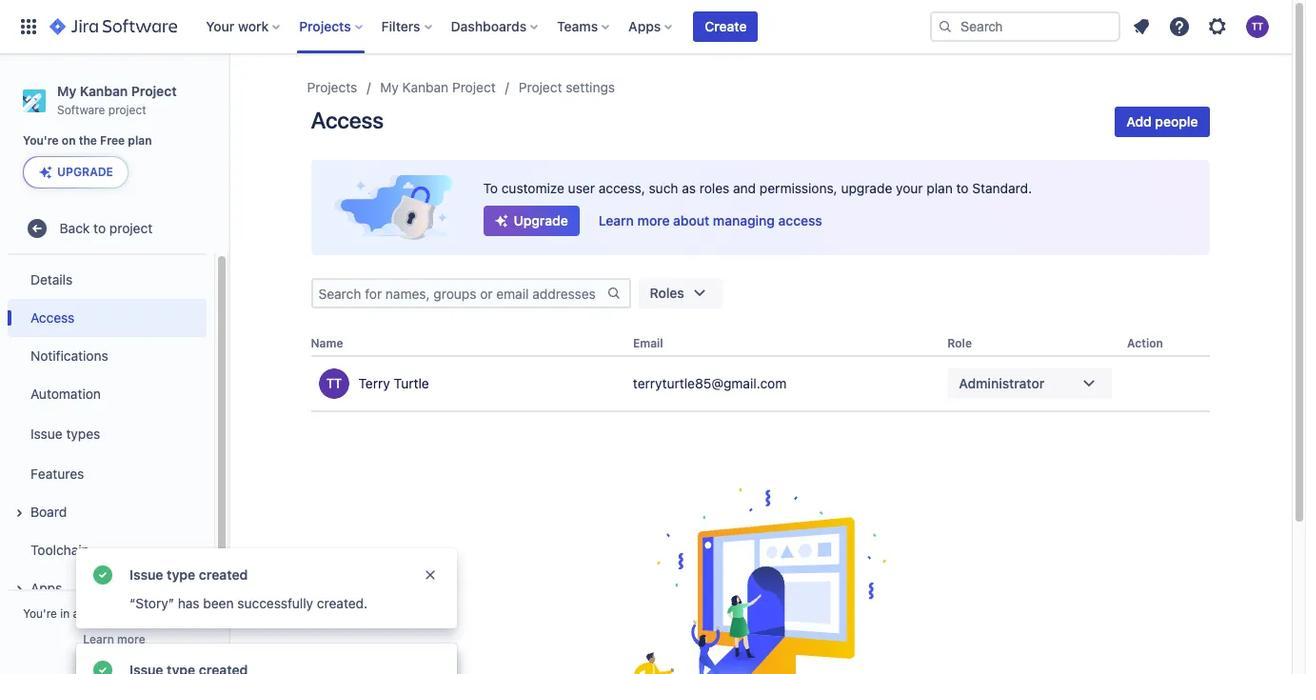Task type: locate. For each thing, give the bounding box(es) containing it.
user
[[568, 180, 595, 196]]

plan
[[128, 134, 152, 148], [927, 180, 953, 196]]

issue types link
[[8, 414, 207, 456]]

my inside my kanban project software project
[[57, 83, 76, 99]]

project up free at left
[[108, 103, 146, 117]]

"story" has been successfully created.
[[130, 595, 368, 612]]

features
[[30, 466, 84, 482]]

action
[[1128, 336, 1164, 351]]

1 horizontal spatial learn
[[599, 212, 634, 229]]

group
[[8, 256, 207, 614]]

my kanban project software project
[[57, 83, 177, 117]]

0 horizontal spatial issue
[[30, 426, 63, 442]]

notifications
[[30, 348, 108, 364]]

type
[[167, 567, 196, 583]]

1 vertical spatial learn
[[83, 632, 114, 647]]

1 horizontal spatial more
[[638, 212, 670, 229]]

apps button
[[623, 11, 680, 42]]

access link
[[8, 299, 207, 338]]

project down issue type created
[[168, 607, 206, 621]]

kanban inside my kanban project software project
[[80, 83, 128, 99]]

1 vertical spatial more
[[117, 632, 145, 647]]

success image down the learn more button at left
[[91, 659, 114, 674]]

0 horizontal spatial upgrade
[[57, 165, 113, 179]]

more down 'such'
[[638, 212, 670, 229]]

0 horizontal spatial plan
[[128, 134, 152, 148]]

details link
[[8, 261, 207, 299]]

project up "you're on the free plan"
[[131, 83, 177, 99]]

upgrade down "you're on the free plan"
[[57, 165, 113, 179]]

1 horizontal spatial access
[[311, 107, 384, 133]]

access
[[311, 107, 384, 133], [30, 310, 75, 326]]

issue left types on the bottom of the page
[[30, 426, 63, 442]]

the
[[79, 134, 97, 148]]

0 vertical spatial you're
[[23, 134, 59, 148]]

project inside back to project link
[[109, 220, 153, 236]]

my
[[380, 79, 399, 95], [57, 83, 76, 99]]

learn
[[599, 212, 634, 229], [83, 632, 114, 647]]

1 vertical spatial success image
[[91, 659, 114, 674]]

you're left in
[[23, 607, 57, 621]]

issue up '"story"' on the left bottom
[[130, 567, 163, 583]]

project down primary element
[[452, 79, 496, 95]]

types
[[66, 426, 100, 442]]

issue for issue types
[[30, 426, 63, 442]]

1 horizontal spatial upgrade
[[514, 212, 568, 229]]

0 vertical spatial project
[[108, 103, 146, 117]]

0 horizontal spatial more
[[117, 632, 145, 647]]

issue types
[[30, 426, 100, 442]]

success image
[[91, 564, 114, 587], [91, 659, 114, 674]]

1 you're from the top
[[23, 134, 59, 148]]

to
[[957, 180, 969, 196], [93, 220, 106, 236]]

you're on the free plan
[[23, 134, 152, 148]]

project
[[108, 103, 146, 117], [109, 220, 153, 236], [168, 607, 206, 621]]

teams button
[[552, 11, 617, 42]]

your
[[896, 180, 924, 196]]

team-
[[83, 607, 115, 621]]

kanban inside my kanban project link
[[403, 79, 449, 95]]

back
[[60, 220, 90, 236]]

0 horizontal spatial kanban
[[80, 83, 128, 99]]

to right 'back'
[[93, 220, 106, 236]]

kanban
[[403, 79, 449, 95], [80, 83, 128, 99]]

terry
[[359, 376, 390, 392]]

apps up in
[[30, 580, 62, 596]]

more inside "learn more about managing access" link
[[638, 212, 670, 229]]

project inside my kanban project software project
[[131, 83, 177, 99]]

0 horizontal spatial access
[[30, 310, 75, 326]]

more inside the learn more button
[[117, 632, 145, 647]]

administrator
[[959, 375, 1045, 392]]

2 horizontal spatial project
[[519, 79, 562, 95]]

as
[[682, 180, 696, 196]]

apps right 'teams' "popup button"
[[629, 18, 661, 34]]

project left "settings"
[[519, 79, 562, 95]]

0 vertical spatial issue
[[30, 426, 63, 442]]

automation
[[30, 386, 101, 402]]

customize
[[502, 180, 565, 196]]

more for learn more
[[117, 632, 145, 647]]

1 vertical spatial project
[[109, 220, 153, 236]]

1 vertical spatial access
[[30, 310, 75, 326]]

1 horizontal spatial kanban
[[403, 79, 449, 95]]

apps
[[629, 18, 661, 34], [30, 580, 62, 596]]

you're in a team-managed project
[[23, 607, 206, 621]]

learn down team-
[[83, 632, 114, 647]]

success image up team-
[[91, 564, 114, 587]]

kanban down primary element
[[403, 79, 449, 95]]

1 horizontal spatial issue
[[130, 567, 163, 583]]

plan right your
[[927, 180, 953, 196]]

learn more about managing access link
[[588, 206, 834, 236]]

1 horizontal spatial my
[[380, 79, 399, 95]]

you're for you're in a team-managed project
[[23, 607, 57, 621]]

0 vertical spatial upgrade
[[57, 165, 113, 179]]

learn for learn more
[[83, 632, 114, 647]]

you're left on
[[23, 134, 59, 148]]

project inside my kanban project software project
[[108, 103, 146, 117]]

upgrade inside 'upgrade' link
[[514, 212, 568, 229]]

apps button
[[8, 570, 207, 608]]

upgrade inside upgrade button
[[57, 165, 113, 179]]

upgrade for 'upgrade' link
[[514, 212, 568, 229]]

your profile and settings image
[[1247, 15, 1270, 38]]

my up software
[[57, 83, 76, 99]]

1 vertical spatial upgrade
[[514, 212, 568, 229]]

projects
[[307, 79, 357, 95]]

people
[[1156, 113, 1199, 130]]

1 horizontal spatial apps
[[629, 18, 661, 34]]

project
[[452, 79, 496, 95], [519, 79, 562, 95], [131, 83, 177, 99]]

banner
[[0, 0, 1293, 53]]

issue inside group
[[30, 426, 63, 442]]

such
[[649, 180, 679, 196]]

kanban up software
[[80, 83, 128, 99]]

to customize user access, such as roles and permissions, upgrade your plan to standard.
[[483, 180, 1033, 196]]

and
[[734, 180, 756, 196]]

0 vertical spatial access
[[311, 107, 384, 133]]

created
[[199, 567, 248, 583]]

create
[[705, 18, 747, 34]]

learn more about managing access
[[599, 212, 823, 229]]

roles
[[650, 285, 685, 301]]

2 you're from the top
[[23, 607, 57, 621]]

people and their roles element
[[311, 331, 1210, 413]]

more
[[638, 212, 670, 229], [117, 632, 145, 647]]

upgrade down customize
[[514, 212, 568, 229]]

issue
[[30, 426, 63, 442], [130, 567, 163, 583]]

jira software image
[[50, 15, 177, 38], [50, 15, 177, 38]]

free
[[100, 134, 125, 148]]

kanban for my kanban project
[[403, 79, 449, 95]]

plan right free at left
[[128, 134, 152, 148]]

0 vertical spatial success image
[[91, 564, 114, 587]]

1 vertical spatial you're
[[23, 607, 57, 621]]

1 vertical spatial apps
[[30, 580, 62, 596]]

access down projects link
[[311, 107, 384, 133]]

0 vertical spatial to
[[957, 180, 969, 196]]

my right "projects"
[[380, 79, 399, 95]]

0 horizontal spatial learn
[[83, 632, 114, 647]]

my kanban project link
[[380, 76, 496, 99]]

1 horizontal spatial project
[[452, 79, 496, 95]]

add people
[[1127, 113, 1199, 130]]

to left "standard."
[[957, 180, 969, 196]]

0 vertical spatial more
[[638, 212, 670, 229]]

open user roles picker image
[[1078, 373, 1101, 395]]

0 horizontal spatial my
[[57, 83, 76, 99]]

toolchain
[[30, 542, 89, 558]]

to
[[483, 180, 498, 196]]

access down details
[[30, 310, 75, 326]]

0 vertical spatial learn
[[599, 212, 634, 229]]

administrator button
[[948, 369, 1113, 399]]

you're
[[23, 134, 59, 148], [23, 607, 57, 621]]

1 vertical spatial to
[[93, 220, 106, 236]]

0 horizontal spatial project
[[131, 83, 177, 99]]

standard.
[[973, 180, 1033, 196]]

created.
[[317, 595, 368, 612]]

2 success image from the top
[[91, 659, 114, 674]]

learn inside button
[[83, 632, 114, 647]]

0 vertical spatial apps
[[629, 18, 661, 34]]

more down managed
[[117, 632, 145, 647]]

managing
[[713, 212, 775, 229]]

access inside group
[[30, 310, 75, 326]]

teams
[[557, 18, 598, 34]]

1 vertical spatial plan
[[927, 180, 953, 196]]

learn down access,
[[599, 212, 634, 229]]

projects link
[[307, 76, 357, 99]]

upgrade
[[842, 180, 893, 196]]

project right 'back'
[[109, 220, 153, 236]]

0 horizontal spatial apps
[[30, 580, 62, 596]]

1 vertical spatial issue
[[130, 567, 163, 583]]

upgrade
[[57, 165, 113, 179], [514, 212, 568, 229]]

kanban for my kanban project software project
[[80, 83, 128, 99]]



Task type: describe. For each thing, give the bounding box(es) containing it.
a
[[73, 607, 79, 621]]

0 vertical spatial plan
[[128, 134, 152, 148]]

1 success image from the top
[[91, 564, 114, 587]]

upgrade for upgrade button
[[57, 165, 113, 179]]

roles button
[[639, 278, 723, 309]]

on
[[62, 134, 76, 148]]

notifications link
[[8, 338, 207, 376]]

"story"
[[130, 595, 174, 612]]

open roles dropdown image
[[688, 282, 711, 305]]

permissions,
[[760, 180, 838, 196]]

project for my kanban project software project
[[131, 83, 177, 99]]

email
[[633, 336, 664, 351]]

project settings link
[[519, 76, 615, 99]]

search image
[[938, 19, 954, 34]]

dismiss image
[[423, 568, 438, 583]]

automation link
[[8, 376, 207, 414]]

0 horizontal spatial to
[[93, 220, 106, 236]]

apps inside button
[[30, 580, 62, 596]]

add
[[1127, 113, 1152, 130]]

learn more button
[[83, 632, 145, 648]]

in
[[60, 607, 70, 621]]

primary element
[[11, 0, 931, 53]]

my for my kanban project
[[380, 79, 399, 95]]

apps inside dropdown button
[[629, 18, 661, 34]]

toolchain link
[[8, 532, 207, 570]]

back to project link
[[8, 210, 221, 248]]

managed
[[115, 607, 164, 621]]

project settings
[[519, 79, 615, 95]]

been
[[203, 595, 234, 612]]

terry turtle
[[359, 376, 429, 392]]

turtle
[[394, 376, 429, 392]]

about
[[674, 212, 710, 229]]

my kanban project
[[380, 79, 496, 95]]

settings image
[[1207, 15, 1230, 38]]

back to project
[[60, 220, 153, 236]]

create button
[[694, 11, 759, 42]]

group containing details
[[8, 256, 207, 614]]

access,
[[599, 180, 646, 196]]

2 vertical spatial project
[[168, 607, 206, 621]]

you're for you're on the free plan
[[23, 134, 59, 148]]

upgrade link
[[483, 206, 580, 236]]

my for my kanban project software project
[[57, 83, 76, 99]]

1 horizontal spatial to
[[957, 180, 969, 196]]

settings
[[566, 79, 615, 95]]

project for my kanban project
[[452, 79, 496, 95]]

learn for learn more about managing access
[[599, 212, 634, 229]]

name
[[311, 336, 343, 351]]

Search field
[[931, 11, 1121, 42]]

banner containing teams
[[0, 0, 1293, 53]]

Search for names, groups or email addresses text field
[[313, 280, 606, 307]]

help image
[[1169, 15, 1192, 38]]

learn more
[[83, 632, 145, 647]]

1 horizontal spatial plan
[[927, 180, 953, 196]]

has
[[178, 595, 200, 612]]

features link
[[8, 456, 207, 494]]

details
[[30, 271, 73, 288]]

more for learn more about managing access
[[638, 212, 670, 229]]

role
[[948, 336, 973, 351]]

add people button
[[1116, 107, 1210, 137]]

successfully
[[237, 595, 314, 612]]

board button
[[8, 494, 207, 532]]

access
[[779, 212, 823, 229]]

terryturtle85@gmail.com
[[633, 375, 787, 392]]

issue for issue type created
[[130, 567, 163, 583]]

success image
[[91, 659, 114, 674]]

roles
[[700, 180, 730, 196]]

software
[[57, 103, 105, 117]]

issue type created
[[130, 567, 248, 583]]

notifications image
[[1131, 15, 1154, 38]]

upgrade button
[[24, 157, 128, 188]]

board
[[30, 504, 67, 520]]



Task type: vqa. For each thing, say whether or not it's contained in the screenshot.
the Upgrade inside the 'Upgrade' Button
yes



